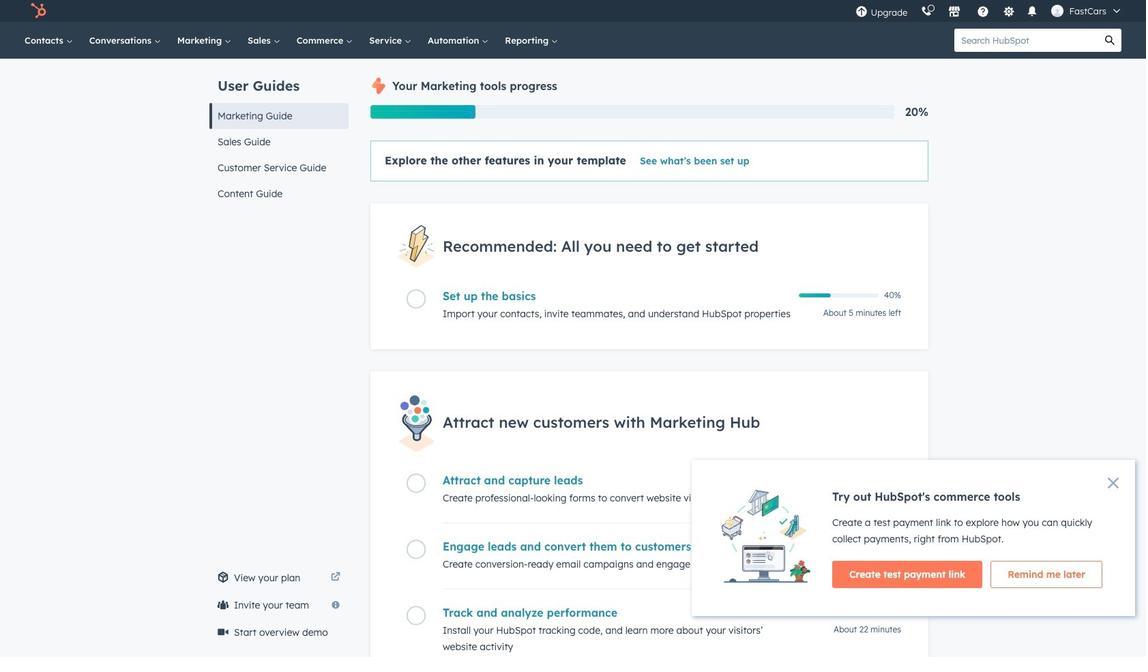 Task type: locate. For each thing, give the bounding box(es) containing it.
[object object] complete progress bar
[[799, 294, 831, 298]]

close image
[[1108, 478, 1119, 489]]

progress bar
[[371, 105, 475, 119]]

menu
[[849, 0, 1130, 22]]

link opens in a new window image
[[331, 573, 341, 583]]



Task type: vqa. For each thing, say whether or not it's contained in the screenshot.
Link opens in a new window icon
yes



Task type: describe. For each thing, give the bounding box(es) containing it.
christina overa image
[[1052, 5, 1064, 17]]

user guides element
[[210, 59, 349, 207]]

link opens in a new window image
[[331, 570, 341, 586]]

Search HubSpot search field
[[955, 29, 1099, 52]]

marketplaces image
[[949, 6, 961, 18]]



